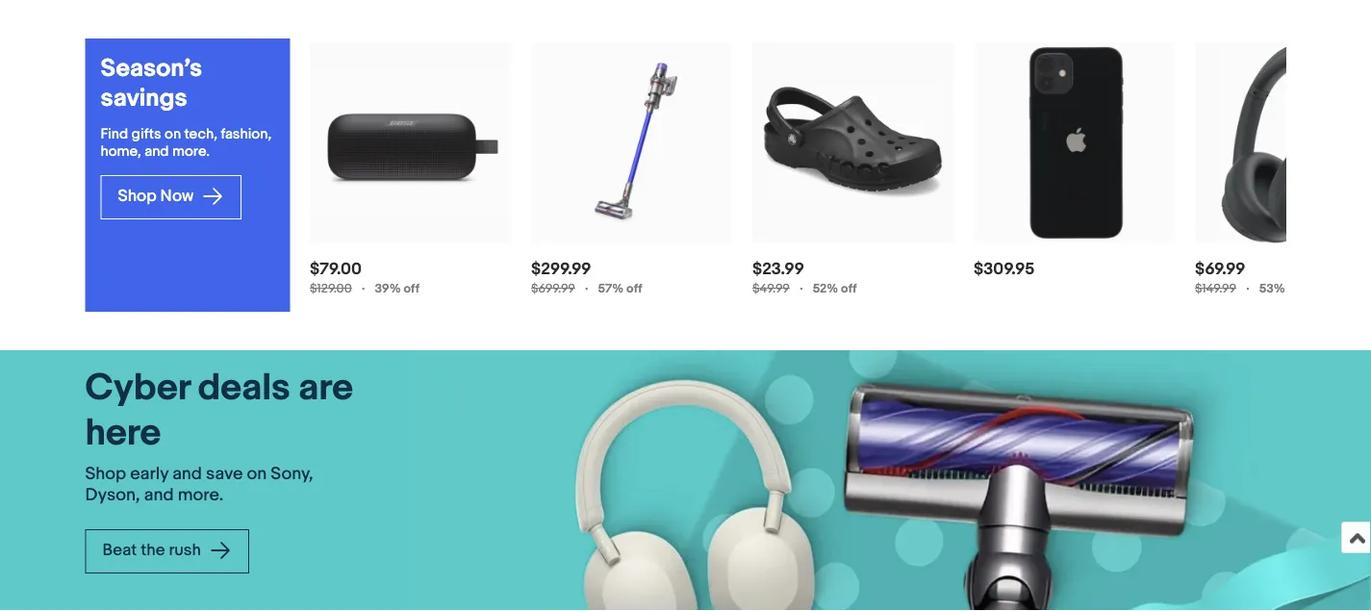 Task type: describe. For each thing, give the bounding box(es) containing it.
0 vertical spatial shop
[[118, 187, 157, 207]]

dyson,
[[85, 485, 140, 506]]

· for $79.00
[[361, 279, 365, 296]]

$69.99
[[1195, 259, 1246, 279]]

sony wh-ch720n noise canceling wireless headphones image
[[1221, 42, 1370, 244]]

early
[[130, 464, 169, 485]]

off for $23.99
[[841, 281, 857, 296]]

crocs men's and women's shoes - baya clogs, slip on shoes, waterproof sandals image
[[752, 87, 953, 199]]

home,
[[101, 142, 141, 160]]

57%
[[598, 281, 623, 296]]

· for $23.99
[[799, 279, 803, 296]]

shop now
[[118, 187, 198, 207]]

save
[[206, 464, 243, 485]]

more. inside cyber deals are here shop early and save on sony, dyson, and more.
[[178, 485, 224, 506]]

$23.99 $49.99 · 52% off
[[752, 259, 857, 296]]

cyber deals are here shop early and save on sony, dyson, and more.
[[85, 366, 353, 506]]

now
[[160, 187, 194, 207]]

$49.99
[[752, 281, 790, 296]]

· for $69.99
[[1246, 279, 1250, 296]]

$129.00
[[309, 281, 352, 296]]

savings
[[101, 84, 187, 114]]

and for tech,
[[145, 142, 169, 160]]

$23.99
[[752, 259, 804, 279]]

$79.00 $129.00 · 39% off
[[309, 259, 419, 296]]

off for $79.00
[[403, 281, 419, 296]]

dyson v11 torque drive+ | iron/blue | refurbished image
[[531, 42, 732, 244]]

find gifts on tech, fashion, home, and more.
[[101, 125, 272, 160]]

shop inside cyber deals are here shop early and save on sony, dyson, and more.
[[85, 464, 126, 485]]

deals
[[198, 366, 290, 411]]

and for here
[[172, 464, 202, 485]]

$69.99 $149.99 · 53% off
[[1195, 259, 1304, 296]]

gifts
[[131, 125, 161, 142]]

more. inside find gifts on tech, fashion, home, and more.
[[172, 142, 210, 160]]

beat the rush link
[[85, 529, 249, 573]]



Task type: locate. For each thing, give the bounding box(es) containing it.
and right home,
[[145, 142, 169, 160]]

52%
[[813, 281, 838, 296]]

cyber deals are here link
[[85, 366, 362, 456]]

· for $299.99
[[585, 279, 588, 296]]

3 off from the left
[[841, 281, 857, 296]]

and
[[145, 142, 169, 160], [172, 464, 202, 485], [144, 485, 174, 506]]

0 horizontal spatial on
[[165, 125, 181, 142]]

off inside $69.99 $149.99 · 53% off
[[1288, 281, 1304, 296]]

· inside $79.00 $129.00 · 39% off
[[361, 279, 365, 296]]

on inside find gifts on tech, fashion, home, and more.
[[165, 125, 181, 142]]

season's
[[101, 54, 202, 84]]

off right 53%
[[1288, 281, 1304, 296]]

here
[[85, 411, 161, 456]]

· left 39%
[[361, 279, 365, 296]]

off inside $79.00 $129.00 · 39% off
[[403, 281, 419, 296]]

· left 57%
[[585, 279, 588, 296]]

$149.99
[[1195, 281, 1236, 296]]

off for $69.99
[[1288, 281, 1304, 296]]

1 horizontal spatial on
[[247, 464, 267, 485]]

· inside the $299.99 $699.99 · 57% off
[[585, 279, 588, 296]]

are
[[299, 366, 353, 411]]

the
[[141, 541, 165, 561]]

apple iphone 12 64gb factory unlocked at&t t-mobile verizon excellent condition image
[[974, 42, 1175, 244]]

more. down save on the left
[[178, 485, 224, 506]]

off for $299.99
[[626, 281, 642, 296]]

beat the rush
[[103, 541, 205, 561]]

$309.95
[[974, 259, 1035, 279]]

0 vertical spatial more.
[[172, 142, 210, 160]]

·
[[361, 279, 365, 296], [585, 279, 588, 296], [799, 279, 803, 296], [1246, 279, 1250, 296]]

shop up dyson,
[[85, 464, 126, 485]]

1 vertical spatial shop
[[85, 464, 126, 485]]

fashion,
[[221, 125, 272, 142]]

off right 39%
[[403, 281, 419, 296]]

on
[[165, 125, 181, 142], [247, 464, 267, 485]]

more. up now
[[172, 142, 210, 160]]

· left 53%
[[1246, 279, 1250, 296]]

beat
[[103, 541, 137, 561]]

4 off from the left
[[1288, 281, 1304, 296]]

tech,
[[184, 125, 218, 142]]

$309.95 link
[[973, 41, 1176, 280]]

53%
[[1259, 281, 1285, 296]]

season's savings
[[101, 54, 202, 114]]

1 vertical spatial more.
[[178, 485, 224, 506]]

4 · from the left
[[1246, 279, 1250, 296]]

on right save on the left
[[247, 464, 267, 485]]

on inside cyber deals are here shop early and save on sony, dyson, and more.
[[247, 464, 267, 485]]

39%
[[374, 281, 401, 296]]

$299.99 $699.99 · 57% off
[[531, 259, 642, 296]]

$299.99
[[531, 259, 591, 279]]

shop left now
[[118, 187, 157, 207]]

· inside the $23.99 $49.99 · 52% off
[[799, 279, 803, 296]]

more.
[[172, 142, 210, 160], [178, 485, 224, 506]]

· left 52%
[[799, 279, 803, 296]]

and inside find gifts on tech, fashion, home, and more.
[[145, 142, 169, 160]]

rush
[[169, 541, 201, 561]]

cyber
[[85, 366, 190, 411]]

· inside $69.99 $149.99 · 53% off
[[1246, 279, 1250, 296]]

find
[[101, 125, 128, 142]]

0 vertical spatial on
[[165, 125, 181, 142]]

shop
[[118, 187, 157, 207], [85, 464, 126, 485]]

1 off from the left
[[403, 281, 419, 296]]

off right 57%
[[626, 281, 642, 296]]

1 · from the left
[[361, 279, 365, 296]]

3 · from the left
[[799, 279, 803, 296]]

off
[[403, 281, 419, 296], [626, 281, 642, 296], [841, 281, 857, 296], [1288, 281, 1304, 296]]

2 · from the left
[[585, 279, 588, 296]]

shop now link
[[101, 175, 242, 219]]

and left save on the left
[[172, 464, 202, 485]]

$79.00
[[309, 259, 361, 279]]

on right gifts
[[165, 125, 181, 142]]

$699.99
[[531, 281, 575, 296]]

off inside the $23.99 $49.99 · 52% off
[[841, 281, 857, 296]]

and down early
[[144, 485, 174, 506]]

1 vertical spatial on
[[247, 464, 267, 485]]

season's savings link
[[101, 54, 275, 114]]

off inside the $299.99 $699.99 · 57% off
[[626, 281, 642, 296]]

sony,
[[271, 464, 313, 485]]

off right 52%
[[841, 281, 857, 296]]

2 off from the left
[[626, 281, 642, 296]]

bose soundlink flex se bluetooth waterproof speaker, certified refurbished image
[[309, 68, 511, 218]]



Task type: vqa. For each thing, say whether or not it's contained in the screenshot.
"now" to the bottom
no



